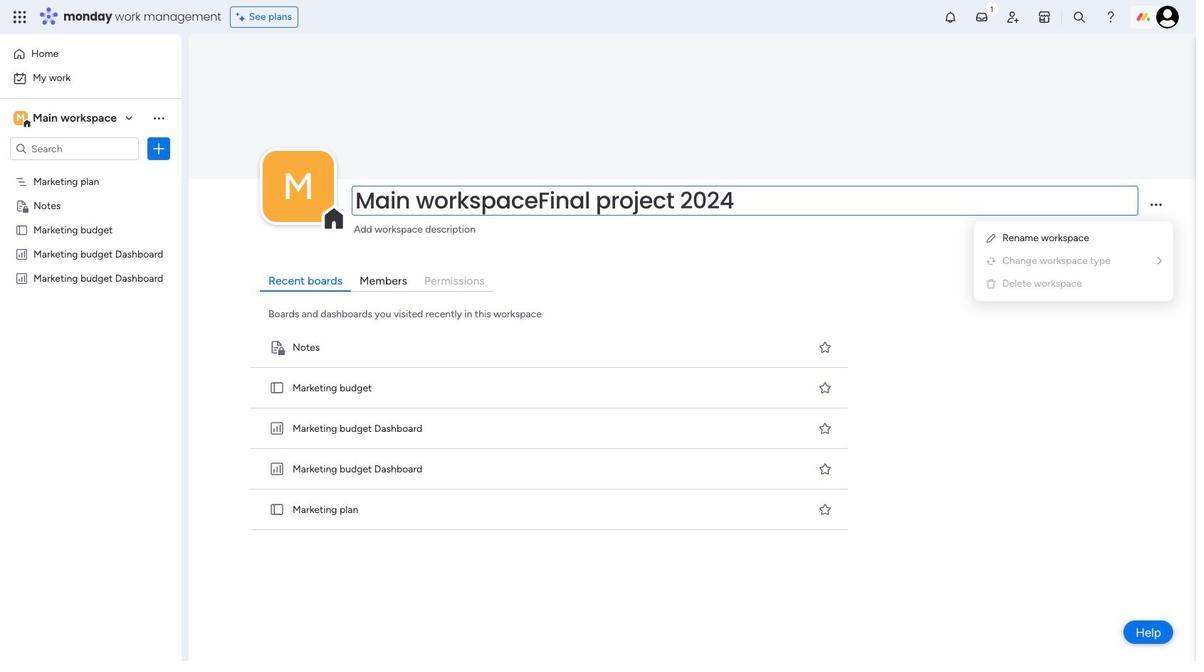 Task type: locate. For each thing, give the bounding box(es) containing it.
option
[[9, 43, 173, 66], [9, 67, 173, 90], [0, 168, 182, 171]]

menu item
[[986, 253, 1163, 270], [986, 276, 1163, 293]]

0 vertical spatial add to favorites image
[[819, 381, 833, 395]]

help image
[[1104, 10, 1118, 24]]

monday marketplace image
[[1038, 10, 1052, 24]]

2 vertical spatial public dashboard image
[[269, 462, 285, 478]]

1 vertical spatial public dashboard image
[[269, 421, 285, 437]]

public board image
[[15, 223, 28, 237], [269, 381, 285, 396], [269, 502, 285, 518]]

1 horizontal spatial workspace image
[[263, 151, 334, 223]]

3 add to favorites image from the top
[[819, 503, 833, 517]]

1 horizontal spatial private board image
[[269, 340, 285, 356]]

invite members image
[[1007, 10, 1021, 24]]

0 vertical spatial menu item
[[986, 253, 1163, 270]]

0 vertical spatial public board image
[[15, 223, 28, 237]]

workspace image
[[14, 110, 28, 126], [263, 151, 334, 223]]

0 horizontal spatial workspace image
[[14, 110, 28, 126]]

public dashboard image
[[15, 271, 28, 285], [269, 421, 285, 437], [269, 462, 285, 478]]

see plans image
[[236, 9, 249, 25]]

workspace selection element
[[14, 110, 119, 128]]

update feed image
[[975, 10, 989, 24]]

kendall parks image
[[1157, 6, 1180, 28]]

None field
[[352, 186, 1139, 216]]

list arrow image
[[1158, 256, 1163, 266]]

add to favorites image
[[819, 381, 833, 395], [819, 462, 833, 476]]

add to favorites image
[[819, 340, 833, 355], [819, 422, 833, 436], [819, 503, 833, 517]]

select product image
[[13, 10, 27, 24]]

1 vertical spatial menu item
[[986, 276, 1163, 293]]

change workspace type image
[[986, 256, 997, 267]]

1 vertical spatial add to favorites image
[[819, 422, 833, 436]]

1 vertical spatial private board image
[[269, 340, 285, 356]]

1 menu item from the top
[[986, 253, 1163, 270]]

1 add to favorites image from the top
[[819, 381, 833, 395]]

list box
[[0, 166, 182, 483]]

private board image
[[15, 199, 28, 212], [269, 340, 285, 356]]

2 vertical spatial add to favorites image
[[819, 503, 833, 517]]

1 vertical spatial add to favorites image
[[819, 462, 833, 476]]

1 vertical spatial option
[[9, 67, 173, 90]]

1 add to favorites image from the top
[[819, 340, 833, 355]]

0 horizontal spatial private board image
[[15, 199, 28, 212]]

0 vertical spatial public dashboard image
[[15, 271, 28, 285]]

1 image
[[986, 1, 999, 17]]

0 vertical spatial add to favorites image
[[819, 340, 833, 355]]

1 vertical spatial public board image
[[269, 381, 285, 396]]



Task type: describe. For each thing, give the bounding box(es) containing it.
0 vertical spatial private board image
[[15, 199, 28, 212]]

notifications image
[[944, 10, 958, 24]]

0 vertical spatial option
[[9, 43, 173, 66]]

public dashboard image for second add to favorites image
[[269, 421, 285, 437]]

2 vertical spatial public board image
[[269, 502, 285, 518]]

v2 ellipsis image
[[1151, 204, 1163, 216]]

options image
[[152, 142, 166, 156]]

delete workspace image
[[986, 279, 997, 290]]

0 vertical spatial workspace image
[[14, 110, 28, 126]]

2 menu item from the top
[[986, 276, 1163, 293]]

2 add to favorites image from the top
[[819, 422, 833, 436]]

2 add to favorites image from the top
[[819, 462, 833, 476]]

search everything image
[[1073, 10, 1087, 24]]

public dashboard image
[[15, 247, 28, 261]]

workspace options image
[[152, 111, 166, 125]]

rename workspace image
[[986, 233, 997, 244]]

2 vertical spatial option
[[0, 168, 182, 171]]

private board image inside the quick search results list box
[[269, 340, 285, 356]]

quick search results list box
[[248, 328, 853, 531]]

1 vertical spatial workspace image
[[263, 151, 334, 223]]

public dashboard image for 2nd add to favorites icon from the top of the the quick search results list box
[[269, 462, 285, 478]]

Search in workspace field
[[30, 141, 119, 157]]



Task type: vqa. For each thing, say whether or not it's contained in the screenshot.
search in workspace field
yes



